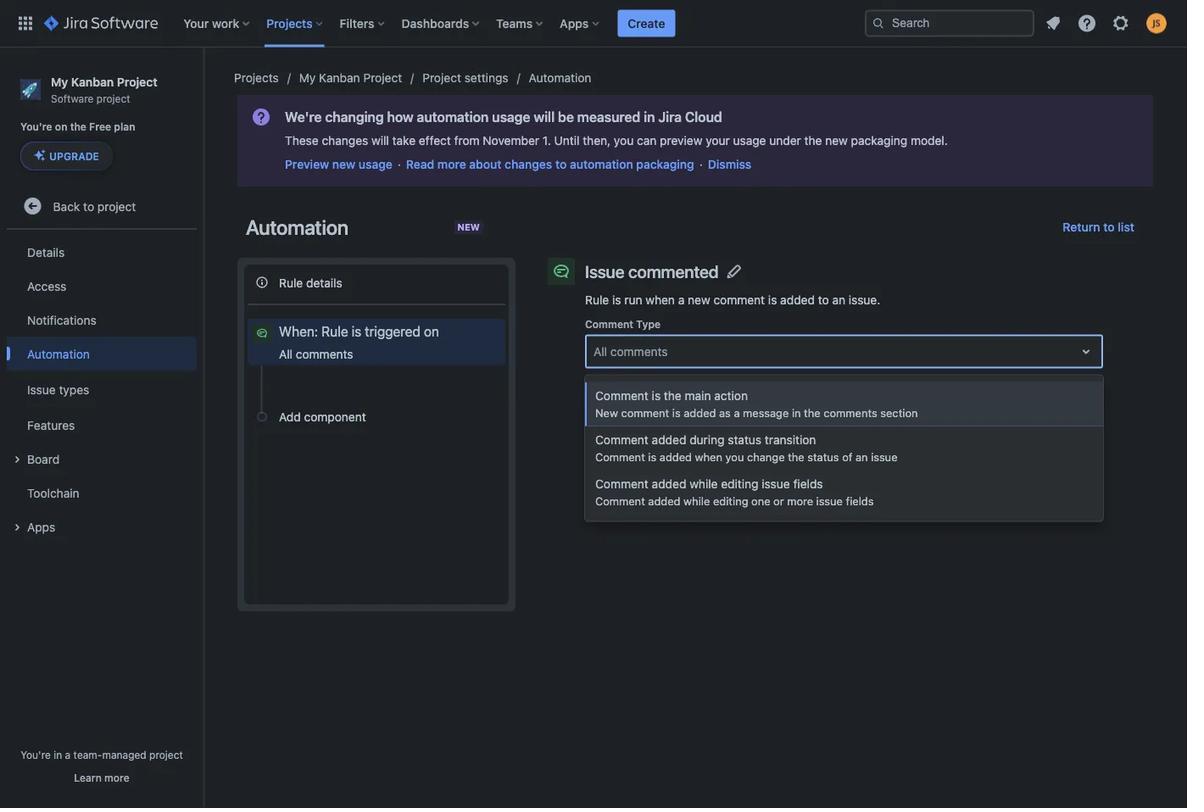 Task type: vqa. For each thing, say whether or not it's contained in the screenshot.
the topmost Unstar this space image
no



Task type: locate. For each thing, give the bounding box(es) containing it.
group
[[7, 230, 197, 549]]

changes
[[322, 134, 368, 148], [505, 157, 553, 171]]

preview new usage button
[[285, 156, 393, 173]]

new down about
[[458, 221, 480, 232]]

1 vertical spatial issue
[[762, 477, 791, 491]]

1 · from the left
[[398, 157, 401, 171]]

while
[[690, 477, 718, 491], [684, 495, 711, 507]]

issue up or
[[762, 477, 791, 491]]

my kanban project software project
[[51, 75, 157, 104]]

create button
[[618, 10, 676, 37]]

project inside back to project link
[[97, 199, 136, 213]]

you're left team-
[[20, 749, 51, 761]]

is inside comment added during status transition comment is added when you change the status of an issue
[[649, 451, 657, 463]]

apps down toolchain
[[27, 520, 55, 534]]

search image
[[872, 17, 886, 30]]

1 vertical spatial rule
[[585, 293, 609, 307]]

0 vertical spatial fields
[[794, 477, 824, 491]]

2 you're from the top
[[20, 749, 51, 761]]

0 horizontal spatial issue
[[27, 382, 56, 396]]

0 horizontal spatial on
[[55, 121, 67, 133]]

the left free
[[70, 121, 86, 133]]

issue
[[585, 261, 625, 281], [27, 382, 56, 396]]

my for my kanban project
[[299, 71, 316, 85]]

you're up 'upgrade' button
[[20, 121, 52, 133]]

will right trigger
[[808, 373, 824, 385]]

on
[[55, 121, 67, 133], [424, 324, 439, 340]]

you left can at the top of the page
[[614, 134, 634, 148]]

2 vertical spatial more
[[104, 772, 130, 784]]

kanban inside my kanban project link
[[319, 71, 360, 85]]

kanban up changing
[[319, 71, 360, 85]]

0 horizontal spatial ·
[[398, 157, 401, 171]]

0 vertical spatial rule
[[279, 276, 303, 290]]

issue commented
[[585, 261, 719, 281]]

when
[[646, 293, 675, 307], [695, 451, 723, 463]]

new right preview
[[332, 157, 356, 171]]

1.
[[543, 134, 551, 148]]

usage up november
[[492, 109, 531, 125]]

add component
[[279, 410, 366, 424]]

automation inside group
[[27, 347, 90, 361]]

dismiss button
[[708, 156, 752, 173]]

comment down change trigger image
[[714, 293, 765, 307]]

to left list
[[1104, 220, 1115, 234]]

on right triggered at the left top of page
[[424, 324, 439, 340]]

issue left types
[[27, 382, 56, 396]]

1 vertical spatial editing
[[714, 495, 749, 507]]

select
[[637, 373, 666, 385]]

1 horizontal spatial all
[[594, 344, 608, 358]]

automation up be
[[529, 71, 592, 85]]

1 horizontal spatial will
[[534, 109, 555, 125]]

the
[[70, 121, 86, 133], [805, 134, 823, 148], [664, 389, 682, 403], [804, 406, 821, 419], [788, 451, 805, 463]]

1 vertical spatial new
[[596, 406, 618, 419]]

1 vertical spatial you're
[[20, 749, 51, 761]]

0 horizontal spatial status
[[728, 433, 762, 447]]

issue down of
[[817, 495, 843, 507]]

project
[[97, 92, 130, 104], [97, 199, 136, 213], [149, 749, 183, 761]]

added
[[781, 293, 815, 307], [684, 406, 716, 419], [652, 433, 687, 447], [660, 451, 692, 463], [652, 477, 687, 491], [649, 495, 681, 507]]

you inside we're changing how automation usage will be measured in jira cloud these changes will take effect from november 1. until then, you can preview your usage under the new packaging model.
[[614, 134, 634, 148]]

apps inside button
[[27, 520, 55, 534]]

issue right of
[[872, 451, 898, 463]]

read more about changes to automation packaging button
[[406, 156, 695, 173]]

project settings link
[[423, 68, 509, 88]]

change
[[748, 451, 785, 463]]

an left issue.
[[833, 293, 846, 307]]

return to list button
[[1053, 214, 1145, 241]]

expand image
[[7, 518, 27, 538]]

project up the how
[[364, 71, 402, 85]]

1 horizontal spatial my
[[299, 71, 316, 85]]

1 you're from the top
[[20, 121, 52, 133]]

rule up comment type
[[585, 293, 609, 307]]

· left dismiss
[[700, 157, 703, 171]]

rule right when:
[[322, 324, 348, 340]]

will left be
[[534, 109, 555, 125]]

comment for comment is the main action new comment is added as a message in the comments section
[[596, 389, 649, 403]]

0 vertical spatial new
[[826, 134, 848, 148]]

one
[[752, 495, 771, 507]]

your work button
[[178, 10, 256, 37]]

an right of
[[856, 451, 868, 463]]

all comments
[[594, 344, 668, 358], [279, 347, 353, 361]]

comments down type
[[611, 344, 668, 358]]

to right back
[[83, 199, 94, 213]]

0 horizontal spatial new
[[332, 157, 356, 171]]

project up the plan
[[97, 92, 130, 104]]

will left take
[[372, 134, 389, 148]]

packaging down preview
[[637, 157, 695, 171]]

0 vertical spatial you're
[[20, 121, 52, 133]]

editing left one
[[714, 495, 749, 507]]

help image
[[1078, 13, 1098, 34]]

comments down execute
[[824, 406, 878, 419]]

0 vertical spatial while
[[690, 477, 718, 491]]

new
[[458, 221, 480, 232], [596, 406, 618, 419]]

project up the plan
[[117, 75, 157, 89]]

1 vertical spatial more
[[788, 495, 814, 507]]

0 vertical spatial status
[[728, 433, 762, 447]]

0 vertical spatial you
[[614, 134, 634, 148]]

0 horizontal spatial usage
[[359, 157, 393, 171]]

about
[[470, 157, 502, 171]]

2 vertical spatial usage
[[359, 157, 393, 171]]

settings image
[[1111, 13, 1132, 34]]

1 horizontal spatial ·
[[700, 157, 703, 171]]

1 vertical spatial projects
[[234, 71, 279, 85]]

create
[[628, 16, 666, 30]]

usage
[[492, 109, 531, 125], [734, 134, 767, 148], [359, 157, 393, 171]]

in up the transition on the right bottom of the page
[[792, 406, 801, 419]]

0 horizontal spatial more
[[104, 772, 130, 784]]

· left read
[[398, 157, 401, 171]]

automation link for project settings
[[529, 68, 592, 88]]

comment is the main action new comment is added as a message in the comments section
[[596, 389, 919, 419]]

project inside my kanban project software project
[[117, 75, 157, 89]]

2 horizontal spatial usage
[[734, 134, 767, 148]]

to
[[556, 157, 567, 171], [83, 199, 94, 213], [1104, 220, 1115, 234], [819, 293, 830, 307]]

automation for project settings
[[529, 71, 592, 85]]

fields down the transition on the right bottom of the page
[[794, 477, 824, 491]]

2 horizontal spatial more
[[788, 495, 814, 507]]

types
[[59, 382, 89, 396]]

kanban inside my kanban project software project
[[71, 75, 114, 89]]

editing
[[721, 477, 759, 491], [714, 495, 749, 507]]

automation link for notifications
[[7, 337, 197, 371]]

0 vertical spatial a
[[679, 293, 685, 307]]

kanban
[[319, 71, 360, 85], [71, 75, 114, 89]]

project inside my kanban project link
[[364, 71, 402, 85]]

project up details link at the top left of the page
[[97, 199, 136, 213]]

projects right work
[[267, 16, 313, 30]]

0 vertical spatial automation
[[417, 109, 489, 125]]

project left settings
[[423, 71, 462, 85]]

packaging left model.
[[852, 134, 908, 148]]

comment
[[585, 319, 634, 330], [596, 389, 649, 403], [596, 433, 649, 447], [596, 451, 646, 463], [596, 477, 649, 491], [596, 495, 646, 507]]

open image
[[1077, 342, 1097, 362]]

1 horizontal spatial apps
[[560, 16, 589, 30]]

2 vertical spatial a
[[65, 749, 71, 761]]

more down from
[[438, 157, 466, 171]]

rule left details on the left top
[[279, 276, 303, 290]]

automation up 'rule details'
[[246, 216, 349, 239]]

packaging inside we're changing how automation usage will be measured in jira cloud these changes will take effect from november 1. until then, you can preview your usage under the new packaging model.
[[852, 134, 908, 148]]

status up change
[[728, 433, 762, 447]]

to down until
[[556, 157, 567, 171]]

we're changing how automation usage will be measured in jira cloud these changes will take effect from november 1. until then, you can preview your usage under the new packaging model.
[[285, 109, 948, 148]]

comment for comment added during status transition comment is added when you change the status of an issue
[[596, 433, 649, 447]]

to left issue.
[[819, 293, 830, 307]]

apps
[[560, 16, 589, 30], [27, 520, 55, 534]]

issue inside group
[[27, 382, 56, 396]]

notifications link
[[7, 303, 197, 337]]

changes up the preview new usage button
[[322, 134, 368, 148]]

will inside alert
[[808, 373, 824, 385]]

usage down take
[[359, 157, 393, 171]]

1 horizontal spatial packaging
[[852, 134, 908, 148]]

packaging
[[852, 134, 908, 148], [637, 157, 695, 171]]

0 vertical spatial in
[[644, 109, 655, 125]]

kanban for my kanban project software project
[[71, 75, 114, 89]]

all comments down comment type
[[594, 344, 668, 358]]

automation link up be
[[529, 68, 592, 88]]

2 vertical spatial will
[[808, 373, 824, 385]]

group containing details
[[7, 230, 197, 549]]

0 horizontal spatial rule
[[279, 276, 303, 290]]

comments up action at right
[[700, 373, 750, 385]]

1 vertical spatial while
[[684, 495, 711, 507]]

0 horizontal spatial project
[[117, 75, 157, 89]]

1 horizontal spatial when
[[695, 451, 723, 463]]

2 horizontal spatial automation
[[529, 71, 592, 85]]

you're
[[20, 121, 52, 133], [20, 749, 51, 761]]

new down optionally
[[596, 406, 618, 419]]

in left team-
[[54, 749, 62, 761]]

0 horizontal spatial kanban
[[71, 75, 114, 89]]

0 horizontal spatial changes
[[322, 134, 368, 148]]

Search field
[[865, 10, 1035, 37]]

2 vertical spatial automation
[[27, 347, 90, 361]]

a left team-
[[65, 749, 71, 761]]

0 horizontal spatial issue
[[762, 477, 791, 491]]

1 vertical spatial automation link
[[7, 337, 197, 371]]

1 horizontal spatial fields
[[846, 495, 874, 507]]

board
[[27, 452, 60, 466]]

changes down november
[[505, 157, 553, 171]]

comment down select
[[621, 406, 670, 419]]

issue for issue commented
[[585, 261, 625, 281]]

comment for comment added while editing issue fields comment added while editing one or more issue fields
[[596, 477, 649, 491]]

plan
[[114, 121, 135, 133]]

rule
[[279, 276, 303, 290], [585, 293, 609, 307], [322, 324, 348, 340]]

new right under
[[826, 134, 848, 148]]

you left change
[[726, 451, 744, 463]]

automation up from
[[417, 109, 489, 125]]

learn more
[[74, 772, 130, 784]]

all
[[594, 344, 608, 358], [279, 347, 293, 361]]

1 vertical spatial will
[[372, 134, 389, 148]]

1 horizontal spatial automation link
[[529, 68, 592, 88]]

0 vertical spatial automation
[[529, 71, 592, 85]]

0 vertical spatial project
[[97, 92, 130, 104]]

comments inside alert
[[700, 373, 750, 385]]

1 horizontal spatial on
[[424, 324, 439, 340]]

apps right the teams dropdown button
[[560, 16, 589, 30]]

access
[[27, 279, 66, 293]]

automation down the notifications
[[27, 347, 90, 361]]

all down when:
[[279, 347, 293, 361]]

0 vertical spatial issue
[[585, 261, 625, 281]]

1 horizontal spatial usage
[[492, 109, 531, 125]]

project
[[364, 71, 402, 85], [423, 71, 462, 85], [117, 75, 157, 89]]

projects right the sidebar navigation icon
[[234, 71, 279, 85]]

more inside button
[[104, 772, 130, 784]]

1 vertical spatial comment
[[621, 406, 670, 419]]

fields down of
[[846, 495, 874, 507]]

1 horizontal spatial automation
[[570, 157, 634, 171]]

0 horizontal spatial an
[[833, 293, 846, 307]]

2 vertical spatial issue
[[817, 495, 843, 507]]

1 vertical spatial on
[[424, 324, 439, 340]]

a
[[679, 293, 685, 307], [734, 406, 740, 419], [65, 749, 71, 761]]

my up we're
[[299, 71, 316, 85]]

my
[[299, 71, 316, 85], [51, 75, 68, 89]]

comment inside comment is the main action new comment is added as a message in the comments section
[[621, 406, 670, 419]]

1 horizontal spatial automation
[[246, 216, 349, 239]]

0 vertical spatial issue
[[872, 451, 898, 463]]

cancel
[[1004, 412, 1043, 426]]

or
[[774, 495, 785, 507]]

settings
[[465, 71, 509, 85]]

0 horizontal spatial packaging
[[637, 157, 695, 171]]

project inside my kanban project software project
[[97, 92, 130, 104]]

automation down then,
[[570, 157, 634, 171]]

until
[[555, 134, 580, 148]]

1 horizontal spatial issue
[[585, 261, 625, 281]]

kanban up software
[[71, 75, 114, 89]]

2 vertical spatial rule
[[322, 324, 348, 340]]

issue
[[872, 451, 898, 463], [762, 477, 791, 491], [817, 495, 843, 507]]

1 vertical spatial issue
[[27, 382, 56, 396]]

1 vertical spatial an
[[856, 451, 868, 463]]

apps inside popup button
[[560, 16, 589, 30]]

0 vertical spatial apps
[[560, 16, 589, 30]]

1 vertical spatial you
[[726, 451, 744, 463]]

0 vertical spatial packaging
[[852, 134, 908, 148]]

projects for projects link
[[234, 71, 279, 85]]

a right as
[[734, 406, 740, 419]]

0 vertical spatial on
[[55, 121, 67, 133]]

1 horizontal spatial an
[[856, 451, 868, 463]]

new inside we're changing how automation usage will be measured in jira cloud these changes will take effect from november 1. until then, you can preview your usage under the new packaging model.
[[826, 134, 848, 148]]

when right run
[[646, 293, 675, 307]]

1 horizontal spatial new
[[596, 406, 618, 419]]

automation link up types
[[7, 337, 197, 371]]

appswitcher icon image
[[15, 13, 36, 34]]

0 vertical spatial changes
[[322, 134, 368, 148]]

all comments down when:
[[279, 347, 353, 361]]

is
[[613, 293, 622, 307], [769, 293, 778, 307], [352, 324, 362, 340], [652, 389, 661, 403], [673, 406, 681, 419], [649, 451, 657, 463]]

1 vertical spatial in
[[792, 406, 801, 419]]

how
[[387, 109, 414, 125]]

in
[[644, 109, 655, 125], [792, 406, 801, 419], [54, 749, 62, 761]]

2 horizontal spatial a
[[734, 406, 740, 419]]

0 horizontal spatial fields
[[794, 477, 824, 491]]

issue.
[[849, 293, 881, 307]]

0 horizontal spatial apps
[[27, 520, 55, 534]]

issue up run
[[585, 261, 625, 281]]

2 vertical spatial in
[[54, 749, 62, 761]]

to inside back to project link
[[83, 199, 94, 213]]

expand image
[[7, 450, 27, 470]]

the right under
[[805, 134, 823, 148]]

comment inside comment is the main action new comment is added as a message in the comments section
[[596, 389, 649, 403]]

status left of
[[808, 451, 840, 463]]

0 horizontal spatial automation
[[417, 109, 489, 125]]

0 horizontal spatial my
[[51, 75, 68, 89]]

project right managed
[[149, 749, 183, 761]]

my up software
[[51, 75, 68, 89]]

0 vertical spatial comment
[[714, 293, 765, 307]]

1 horizontal spatial all comments
[[594, 344, 668, 358]]

banner
[[0, 0, 1188, 48]]

when down during
[[695, 451, 723, 463]]

the down the transition on the right bottom of the page
[[788, 451, 805, 463]]

comment type element
[[585, 335, 1104, 521]]

my inside my kanban project software project
[[51, 75, 68, 89]]

will
[[534, 109, 555, 125], [372, 134, 389, 148], [808, 373, 824, 385]]

all up optionally
[[594, 344, 608, 358]]

0 vertical spatial more
[[438, 157, 466, 171]]

apps button
[[7, 510, 197, 544]]

2 vertical spatial new
[[688, 293, 711, 307]]

project inside project settings link
[[423, 71, 462, 85]]

a down commented
[[679, 293, 685, 307]]

for
[[945, 373, 958, 385]]

more down managed
[[104, 772, 130, 784]]

you're for you're in a team-managed project
[[20, 749, 51, 761]]

all
[[961, 373, 972, 385]]

new down commented
[[688, 293, 711, 307]]

rule inside button
[[279, 276, 303, 290]]

on up 'upgrade' button
[[55, 121, 67, 133]]

projects inside popup button
[[267, 16, 313, 30]]

more right or
[[788, 495, 814, 507]]

the down the optionally select which comments this trigger will execute for. leave blank for all comments.
[[804, 406, 821, 419]]

0 horizontal spatial automation link
[[7, 337, 197, 371]]

editing up one
[[721, 477, 759, 491]]

primary element
[[10, 0, 865, 47]]

in left jira
[[644, 109, 655, 125]]

in inside comment is the main action new comment is added as a message in the comments section
[[792, 406, 801, 419]]

rule for rule details
[[279, 276, 303, 290]]

1 vertical spatial a
[[734, 406, 740, 419]]

type
[[637, 319, 661, 330]]

0 horizontal spatial automation
[[27, 347, 90, 361]]

0 horizontal spatial will
[[372, 134, 389, 148]]

your
[[706, 134, 730, 148]]

usage up dismiss
[[734, 134, 767, 148]]

jira software image
[[44, 13, 158, 34], [44, 13, 158, 34]]



Task type: describe. For each thing, give the bounding box(es) containing it.
return to list
[[1063, 220, 1135, 234]]

features link
[[7, 408, 197, 442]]

managed
[[102, 749, 147, 761]]

project for my kanban project software project
[[117, 75, 157, 89]]

the inside we're changing how automation usage will be measured in jira cloud these changes will take effect from november 1. until then, you can preview your usage under the new packaging model.
[[805, 134, 823, 148]]

change trigger image
[[724, 261, 744, 282]]

free
[[89, 121, 111, 133]]

from
[[454, 134, 480, 148]]

sidebar navigation image
[[185, 68, 222, 102]]

transition
[[765, 433, 817, 447]]

project settings
[[423, 71, 509, 85]]

run
[[625, 293, 643, 307]]

you're in a team-managed project
[[20, 749, 183, 761]]

work
[[212, 16, 239, 30]]

issue commented image
[[551, 261, 572, 282]]

back to project
[[53, 199, 136, 213]]

more inside comment added while editing issue fields comment added while editing one or more issue fields
[[788, 495, 814, 507]]

board button
[[7, 442, 197, 476]]

0 vertical spatial when
[[646, 293, 675, 307]]

cloud
[[685, 109, 723, 125]]

all comments inside comment type element
[[594, 344, 668, 358]]

filters button
[[335, 10, 392, 37]]

of
[[843, 451, 853, 463]]

dashboards
[[402, 16, 469, 30]]

effect
[[419, 134, 451, 148]]

issue types
[[27, 382, 89, 396]]

1 horizontal spatial more
[[438, 157, 466, 171]]

automation for notifications
[[27, 347, 90, 361]]

this
[[753, 373, 770, 385]]

comments down when:
[[296, 347, 353, 361]]

comment added while editing issue fields comment added while editing one or more issue fields
[[596, 477, 874, 507]]

rule for rule is run when a new comment is added to an issue.
[[585, 293, 609, 307]]

to inside the return to list "button"
[[1104, 220, 1115, 234]]

trigger
[[773, 373, 805, 385]]

issue for issue types
[[27, 382, 56, 396]]

projects for projects popup button
[[267, 16, 313, 30]]

added inside comment is the main action new comment is added as a message in the comments section
[[684, 406, 716, 419]]

list
[[1119, 220, 1135, 234]]

1 horizontal spatial rule
[[322, 324, 348, 340]]

1 horizontal spatial a
[[679, 293, 685, 307]]

which
[[669, 373, 697, 385]]

0 horizontal spatial new
[[458, 221, 480, 232]]

1 vertical spatial automation
[[246, 216, 349, 239]]

notifications image
[[1044, 13, 1064, 34]]

0 vertical spatial will
[[534, 109, 555, 125]]

features
[[27, 418, 75, 432]]

details link
[[7, 235, 197, 269]]

back to project link
[[7, 189, 197, 223]]

during
[[690, 433, 725, 447]]

my kanban project
[[299, 71, 402, 85]]

details
[[27, 245, 65, 259]]

then,
[[583, 134, 611, 148]]

0 vertical spatial editing
[[721, 477, 759, 491]]

toolchain link
[[7, 476, 197, 510]]

change trigger image
[[481, 323, 501, 344]]

commented
[[629, 261, 719, 281]]

back
[[53, 199, 80, 213]]

filters
[[340, 16, 375, 30]]

learn more button
[[74, 771, 130, 785]]

preview new usage · read more about changes to automation packaging · dismiss
[[285, 157, 752, 171]]

component
[[304, 410, 366, 424]]

leave
[[886, 373, 913, 385]]

2 vertical spatial project
[[149, 749, 183, 761]]

automation inside we're changing how automation usage will be measured in jira cloud these changes will take effect from november 1. until then, you can preview your usage under the new packaging model.
[[417, 109, 489, 125]]

preview
[[660, 134, 703, 148]]

issue types link
[[7, 371, 197, 408]]

comments inside comment is the main action new comment is added as a message in the comments section
[[824, 406, 878, 419]]

rule is run when a new comment is added to an issue.
[[585, 293, 881, 307]]

you're for you're on the free plan
[[20, 121, 52, 133]]

toolchain
[[27, 486, 79, 500]]

when inside comment added during status transition comment is added when you change the status of an issue
[[695, 451, 723, 463]]

new inside comment is the main action new comment is added as a message in the comments section
[[596, 406, 618, 419]]

my for my kanban project software project
[[51, 75, 68, 89]]

project for my kanban project
[[364, 71, 402, 85]]

can
[[637, 134, 657, 148]]

when: rule is triggered on
[[279, 324, 439, 340]]

teams
[[496, 16, 533, 30]]

you inside comment added during status transition comment is added when you change the status of an issue
[[726, 451, 744, 463]]

triggered
[[365, 324, 421, 340]]

optionally select which comments this trigger will execute for. leave blank for all comments.
[[585, 373, 1028, 385]]

changes inside we're changing how automation usage will be measured in jira cloud these changes will take effect from november 1. until then, you can preview your usage under the new packaging model.
[[322, 134, 368, 148]]

cancel button
[[994, 406, 1053, 433]]

changing
[[325, 109, 384, 125]]

my kanban project link
[[299, 68, 402, 88]]

your profile and settings image
[[1147, 13, 1167, 34]]

Comment Type text field
[[594, 343, 597, 360]]

2 · from the left
[[700, 157, 703, 171]]

0 vertical spatial usage
[[492, 109, 531, 125]]

these
[[285, 134, 319, 148]]

notifications
[[27, 313, 96, 327]]

access link
[[7, 269, 197, 303]]

main
[[685, 389, 711, 403]]

the inside comment added during status transition comment is added when you change the status of an issue
[[788, 451, 805, 463]]

add component button
[[248, 403, 506, 431]]

1 vertical spatial fields
[[846, 495, 874, 507]]

message
[[743, 406, 789, 419]]

optionally select which comments this trigger will execute for. leave blank for all comments. alert
[[585, 372, 1104, 386]]

optionally
[[585, 373, 634, 385]]

add
[[279, 410, 301, 424]]

you're on the free plan
[[20, 121, 135, 133]]

blank
[[916, 373, 942, 385]]

november
[[483, 134, 540, 148]]

comment type
[[585, 319, 661, 330]]

comment for new
[[714, 293, 765, 307]]

issue inside comment added during status transition comment is added when you change the status of an issue
[[872, 451, 898, 463]]

kanban for my kanban project
[[319, 71, 360, 85]]

a inside comment is the main action new comment is added as a message in the comments section
[[734, 406, 740, 419]]

details
[[306, 276, 343, 290]]

dismiss
[[708, 157, 752, 171]]

comment for new
[[621, 406, 670, 419]]

jira
[[659, 109, 682, 125]]

your work
[[183, 16, 239, 30]]

in inside we're changing how automation usage will be measured in jira cloud these changes will take effect from november 1. until then, you can preview your usage under the new packaging model.
[[644, 109, 655, 125]]

banner containing your work
[[0, 0, 1188, 48]]

the down which
[[664, 389, 682, 403]]

0 vertical spatial an
[[833, 293, 846, 307]]

all inside comment type element
[[594, 344, 608, 358]]

comments.
[[975, 373, 1028, 385]]

1 horizontal spatial new
[[688, 293, 711, 307]]

1 vertical spatial status
[[808, 451, 840, 463]]

projects button
[[262, 10, 330, 37]]

for.
[[867, 373, 883, 385]]

upgrade
[[49, 150, 99, 162]]

0 horizontal spatial all
[[279, 347, 293, 361]]

0 horizontal spatial a
[[65, 749, 71, 761]]

comment for comment type
[[585, 319, 634, 330]]

under
[[770, 134, 802, 148]]

1 vertical spatial new
[[332, 157, 356, 171]]

action
[[715, 389, 748, 403]]

your
[[183, 16, 209, 30]]

as
[[720, 406, 731, 419]]

team-
[[73, 749, 102, 761]]

0 horizontal spatial all comments
[[279, 347, 353, 361]]

an inside comment added during status transition comment is added when you change the status of an issue
[[856, 451, 868, 463]]

1 vertical spatial changes
[[505, 157, 553, 171]]

1 horizontal spatial issue
[[817, 495, 843, 507]]

rule details button
[[248, 268, 506, 297]]



